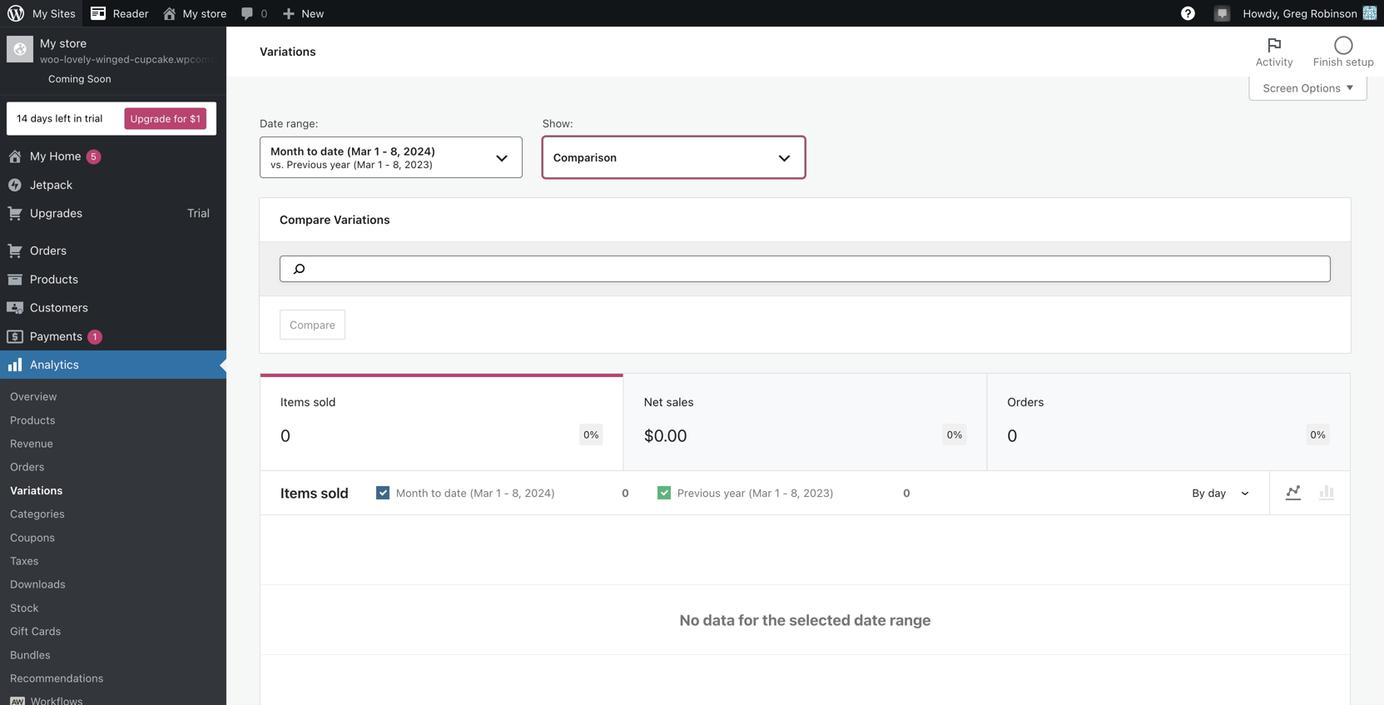 Task type: locate. For each thing, give the bounding box(es) containing it.
orders inside performance indicators 'menu'
[[1008, 395, 1044, 409]]

1 horizontal spatial previous
[[678, 487, 721, 499]]

1 products link from the top
[[0, 265, 226, 294]]

new link
[[274, 0, 331, 27]]

8, inside checkbox
[[512, 487, 522, 499]]

performance indicators menu
[[260, 373, 1351, 471]]

1 vertical spatial previous
[[678, 487, 721, 499]]

to
[[307, 145, 318, 157], [431, 487, 441, 499]]

products link down analytics link
[[0, 408, 226, 432]]

date inside checkbox
[[444, 487, 467, 499]]

1 horizontal spatial 2024)
[[525, 487, 555, 499]]

0 horizontal spatial 2024)
[[404, 145, 436, 157]]

0 horizontal spatial :
[[315, 117, 318, 129]]

2 orders link from the top
[[0, 455, 226, 479]]

categories
[[10, 508, 65, 520]]

analytics
[[30, 358, 79, 371]]

previous
[[287, 159, 327, 170], [678, 487, 721, 499]]

date for month to date (mar 1 - 8, 2024) vs. previous year (mar 1 - 8, 2023)
[[320, 145, 344, 157]]

date for month to date (mar 1 - 8, 2024)
[[444, 487, 467, 499]]

previous right vs.
[[287, 159, 327, 170]]

screen
[[1264, 82, 1299, 94]]

my for my sites
[[32, 7, 48, 20]]

month inside checkbox
[[396, 487, 428, 499]]

0 horizontal spatial 0%
[[584, 429, 599, 441]]

soon
[[87, 73, 111, 84]]

recommendations
[[10, 672, 104, 684]]

compare
[[280, 213, 331, 227], [290, 319, 336, 331]]

my left home
[[30, 149, 46, 163]]

my store
[[183, 7, 227, 20]]

8, inside option
[[791, 487, 801, 499]]

my up cupcake.wpcomstaging.com
[[183, 7, 198, 20]]

0 vertical spatial to
[[307, 145, 318, 157]]

1 vertical spatial 2024)
[[525, 487, 555, 499]]

1 items sold from the top
[[281, 395, 336, 409]]

(mar
[[347, 145, 372, 157], [353, 159, 375, 170], [470, 487, 493, 499], [749, 487, 772, 499]]

variations down new "link" at the left of page
[[260, 44, 316, 58]]

:
[[315, 117, 318, 129], [570, 117, 573, 129]]

0 horizontal spatial previous
[[287, 159, 327, 170]]

2 horizontal spatial 0%
[[1311, 429, 1326, 441]]

0 vertical spatial items sold
[[281, 395, 336, 409]]

1 horizontal spatial store
[[201, 7, 227, 20]]

show
[[543, 117, 570, 129]]

products up the customers
[[30, 272, 78, 286]]

products
[[30, 272, 78, 286], [10, 414, 55, 426]]

0 vertical spatial sold
[[313, 395, 336, 409]]

1 horizontal spatial to
[[431, 487, 441, 499]]

my for my store
[[183, 7, 198, 20]]

1 0% from the left
[[584, 429, 599, 441]]

: up comparison
[[570, 117, 573, 129]]

month
[[271, 145, 304, 157], [396, 487, 428, 499]]

1 vertical spatial year
[[724, 487, 746, 499]]

options
[[1302, 82, 1341, 94]]

0 vertical spatial orders link
[[0, 237, 226, 265]]

1 horizontal spatial 2023)
[[804, 487, 834, 499]]

coming
[[48, 73, 84, 84]]

2023)
[[405, 159, 433, 170], [804, 487, 834, 499]]

my for my store woo-lovely-winged-cupcake.wpcomstaging.com coming soon
[[40, 36, 56, 50]]

1 items from the top
[[281, 395, 310, 409]]

jetpack
[[30, 178, 73, 191]]

0 inside the toolbar navigation
[[261, 7, 268, 20]]

1 horizontal spatial 0%
[[947, 429, 963, 441]]

1 horizontal spatial date
[[444, 487, 467, 499]]

0 horizontal spatial 2023)
[[405, 159, 433, 170]]

0 vertical spatial 2023)
[[405, 159, 433, 170]]

0% for sold
[[584, 429, 599, 441]]

1 : from the left
[[315, 117, 318, 129]]

-
[[382, 145, 388, 157], [385, 159, 390, 170], [504, 487, 509, 499], [783, 487, 788, 499]]

previous down $0.00
[[678, 487, 721, 499]]

8,
[[390, 145, 401, 157], [393, 159, 402, 170], [512, 487, 522, 499], [791, 487, 801, 499]]

tab list
[[1246, 27, 1385, 77]]

0 link
[[233, 0, 274, 27]]

howdy, greg robinson
[[1244, 7, 1358, 20]]

bundles link
[[0, 643, 226, 666]]

items inside performance indicators 'menu'
[[281, 395, 310, 409]]

1 vertical spatial to
[[431, 487, 441, 499]]

store inside my store woo-lovely-winged-cupcake.wpcomstaging.com coming soon
[[59, 36, 87, 50]]

finish setup button
[[1304, 27, 1385, 77]]

compare inside button
[[290, 319, 336, 331]]

stock link
[[0, 596, 226, 619]]

in
[[74, 113, 82, 124]]

bundles
[[10, 648, 51, 661]]

variations
[[260, 44, 316, 58], [334, 213, 390, 227], [10, 484, 63, 497]]

None checkbox
[[362, 472, 643, 514]]

store for my store woo-lovely-winged-cupcake.wpcomstaging.com coming soon
[[59, 36, 87, 50]]

2024) inside the month to date (mar 1 - 8, 2024) vs. previous year (mar 1 - 8, 2023)
[[404, 145, 436, 157]]

0 horizontal spatial month
[[271, 145, 304, 157]]

0 vertical spatial products
[[30, 272, 78, 286]]

2 0% from the left
[[947, 429, 963, 441]]

1 horizontal spatial variations
[[260, 44, 316, 58]]

categories link
[[0, 502, 226, 526]]

store up the lovely-
[[59, 36, 87, 50]]

vs.
[[271, 159, 284, 170]]

gift cards link
[[0, 619, 226, 643]]

2 horizontal spatial variations
[[334, 213, 390, 227]]

0 vertical spatial previous
[[287, 159, 327, 170]]

0%
[[584, 429, 599, 441], [947, 429, 963, 441], [1311, 429, 1326, 441]]

$0.00
[[644, 426, 687, 445]]

date inside the month to date (mar 1 - 8, 2024) vs. previous year (mar 1 - 8, 2023)
[[320, 145, 344, 157]]

my up woo-
[[40, 36, 56, 50]]

days
[[31, 113, 52, 124]]

orders link up categories link
[[0, 455, 226, 479]]

0 horizontal spatial year
[[330, 159, 350, 170]]

1 vertical spatial date
[[444, 487, 467, 499]]

0 vertical spatial 2024)
[[404, 145, 436, 157]]

my left sites
[[32, 7, 48, 20]]

0 vertical spatial variations
[[260, 44, 316, 58]]

1 vertical spatial items sold
[[281, 485, 349, 501]]

1 vertical spatial compare
[[290, 319, 336, 331]]

1 horizontal spatial year
[[724, 487, 746, 499]]

trial
[[85, 113, 103, 124]]

0 horizontal spatial date
[[320, 145, 344, 157]]

2024)
[[404, 145, 436, 157], [525, 487, 555, 499]]

orders
[[30, 244, 67, 257], [1008, 395, 1044, 409], [10, 461, 44, 473]]

cards
[[31, 625, 61, 637]]

orders link
[[0, 237, 226, 265], [0, 455, 226, 479]]

my store woo-lovely-winged-cupcake.wpcomstaging.com coming soon
[[40, 36, 268, 84]]

0 vertical spatial year
[[330, 159, 350, 170]]

upgrade for $1 button
[[124, 108, 206, 130]]

date
[[320, 145, 344, 157], [444, 487, 467, 499]]

2 products link from the top
[[0, 408, 226, 432]]

lovely-
[[64, 53, 96, 65]]

overview link
[[0, 385, 226, 408]]

coupons link
[[0, 526, 226, 549]]

1 vertical spatial orders
[[1008, 395, 1044, 409]]

0 vertical spatial orders
[[30, 244, 67, 257]]

1 horizontal spatial month
[[396, 487, 428, 499]]

1 vertical spatial orders link
[[0, 455, 226, 479]]

1 horizontal spatial :
[[570, 117, 573, 129]]

my
[[32, 7, 48, 20], [183, 7, 198, 20], [40, 36, 56, 50], [30, 149, 46, 163]]

howdy,
[[1244, 7, 1281, 20]]

variations down the month to date (mar 1 - 8, 2024) vs. previous year (mar 1 - 8, 2023)
[[334, 213, 390, 227]]

1 vertical spatial variations
[[334, 213, 390, 227]]

1 vertical spatial products link
[[0, 408, 226, 432]]

items sold inside performance indicators 'menu'
[[281, 395, 336, 409]]

1 inside payments 1
[[93, 331, 97, 342]]

variations up categories
[[10, 484, 63, 497]]

downloads link
[[0, 573, 226, 596]]

to inside checkbox
[[431, 487, 441, 499]]

1
[[374, 145, 380, 157], [378, 159, 382, 170], [93, 331, 97, 342], [496, 487, 501, 499], [775, 487, 780, 499]]

automatewoo element
[[10, 697, 25, 705]]

products down the overview
[[10, 414, 55, 426]]

None checkbox
[[643, 472, 925, 514]]

0 vertical spatial compare
[[280, 213, 331, 227]]

cupcake.wpcomstaging.com
[[134, 53, 268, 65]]

1 vertical spatial products
[[10, 414, 55, 426]]

1 vertical spatial store
[[59, 36, 87, 50]]

month for month to date (mar 1 - 8, 2024)
[[396, 487, 428, 499]]

winged-
[[96, 53, 134, 65]]

orders link up customers link
[[0, 237, 226, 265]]

0 horizontal spatial to
[[307, 145, 318, 157]]

0 vertical spatial items
[[281, 395, 310, 409]]

store left 0 link
[[201, 7, 227, 20]]

revenue link
[[0, 432, 226, 455]]

2024) for month to date (mar 1 - 8, 2024)
[[525, 487, 555, 499]]

0 horizontal spatial variations
[[10, 484, 63, 497]]

1 vertical spatial month
[[396, 487, 428, 499]]

items
[[281, 395, 310, 409], [281, 485, 317, 501]]

0 vertical spatial store
[[201, 7, 227, 20]]

: right date
[[315, 117, 318, 129]]

greg
[[1284, 7, 1308, 20]]

0 vertical spatial products link
[[0, 265, 226, 294]]

show :
[[543, 117, 573, 129]]

finish
[[1314, 55, 1343, 68]]

sold
[[313, 395, 336, 409], [321, 485, 349, 501]]

store
[[201, 7, 227, 20], [59, 36, 87, 50]]

0 horizontal spatial store
[[59, 36, 87, 50]]

0 vertical spatial month
[[271, 145, 304, 157]]

menu bar
[[1270, 478, 1350, 508]]

products link up the customers
[[0, 265, 226, 294]]

2024) for month to date (mar 1 - 8, 2024) vs. previous year (mar 1 - 8, 2023)
[[404, 145, 436, 157]]

2 vertical spatial variations
[[10, 484, 63, 497]]

variations link
[[0, 479, 226, 502]]

my sites
[[32, 7, 76, 20]]

trial
[[187, 206, 210, 220]]

variations inside the main menu navigation
[[10, 484, 63, 497]]

month inside the month to date (mar 1 - 8, 2024) vs. previous year (mar 1 - 8, 2023)
[[271, 145, 304, 157]]

1 vertical spatial items
[[281, 485, 317, 501]]

jetpack link
[[0, 170, 226, 199]]

store inside the toolbar navigation
[[201, 7, 227, 20]]

net
[[644, 395, 663, 409]]

sales
[[666, 395, 694, 409]]

my inside my store woo-lovely-winged-cupcake.wpcomstaging.com coming soon
[[40, 36, 56, 50]]

month for month to date (mar 1 - 8, 2024) vs. previous year (mar 1 - 8, 2023)
[[271, 145, 304, 157]]

to inside the month to date (mar 1 - 8, 2024) vs. previous year (mar 1 - 8, 2023)
[[307, 145, 318, 157]]

0 vertical spatial date
[[320, 145, 344, 157]]

tab list containing activity
[[1246, 27, 1385, 77]]



Task type: describe. For each thing, give the bounding box(es) containing it.
my sites link
[[0, 0, 82, 27]]

none checkbox containing month to date (mar 1 - 8, 2024)
[[362, 472, 643, 514]]

upgrades
[[30, 206, 83, 220]]

sold inside performance indicators 'menu'
[[313, 395, 336, 409]]

coupons
[[10, 531, 55, 543]]

5
[[91, 151, 96, 162]]

1 vertical spatial sold
[[321, 485, 349, 501]]

store for my store
[[201, 7, 227, 20]]

14
[[17, 113, 28, 124]]

robinson
[[1311, 7, 1358, 20]]

year inside the month to date (mar 1 - 8, 2024) vs. previous year (mar 1 - 8, 2023)
[[330, 159, 350, 170]]

net sales
[[644, 395, 694, 409]]

for
[[174, 113, 187, 125]]

stock
[[10, 601, 39, 614]]

3 0% from the left
[[1311, 429, 1326, 441]]

0% for sales
[[947, 429, 963, 441]]

2 vertical spatial orders
[[10, 461, 44, 473]]

1 vertical spatial 2023)
[[804, 487, 834, 499]]

home
[[49, 149, 81, 163]]

main menu navigation
[[0, 27, 268, 705]]

compare for compare variations
[[280, 213, 331, 227]]

range
[[286, 117, 315, 129]]

reader
[[113, 7, 149, 20]]

compare for compare
[[290, 319, 336, 331]]

analytics link
[[0, 350, 226, 379]]

activity
[[1256, 55, 1294, 68]]

recommendations link
[[0, 666, 226, 690]]

toolbar navigation
[[0, 0, 1385, 30]]

payments 1
[[30, 329, 97, 343]]

1 orders link from the top
[[0, 237, 226, 265]]

my store link
[[155, 0, 233, 27]]

bar chart image
[[1317, 483, 1337, 503]]

woo-
[[40, 53, 64, 65]]

upgrade
[[130, 113, 171, 125]]

compare variations
[[280, 213, 390, 227]]

previous year (mar 1 - 8, 2023)
[[678, 487, 834, 499]]

sites
[[51, 7, 76, 20]]

gift cards
[[10, 625, 61, 637]]

taxes
[[10, 554, 39, 567]]

screen options button
[[1249, 76, 1368, 101]]

comparison
[[553, 151, 617, 164]]

setup
[[1346, 55, 1375, 68]]

comparison button
[[543, 137, 805, 178]]

my home 5
[[30, 149, 96, 163]]

finish setup
[[1314, 55, 1375, 68]]

14 days left in trial
[[17, 113, 103, 124]]

activity button
[[1246, 27, 1304, 77]]

compare button
[[280, 310, 346, 340]]

line chart image
[[1284, 483, 1304, 503]]

$1
[[190, 113, 201, 125]]

overview
[[10, 390, 57, 403]]

taxes link
[[0, 549, 226, 573]]

2023) inside the month to date (mar 1 - 8, 2024) vs. previous year (mar 1 - 8, 2023)
[[405, 159, 433, 170]]

new
[[302, 7, 324, 20]]

to for month to date (mar 1 - 8, 2024)
[[431, 487, 441, 499]]

customers
[[30, 301, 88, 314]]

month to date (mar 1 - 8, 2024)
[[396, 487, 555, 499]]

previous inside the month to date (mar 1 - 8, 2024) vs. previous year (mar 1 - 8, 2023)
[[287, 159, 327, 170]]

2 items sold from the top
[[281, 485, 349, 501]]

screen options
[[1264, 82, 1341, 94]]

to for month to date (mar 1 - 8, 2024) vs. previous year (mar 1 - 8, 2023)
[[307, 145, 318, 157]]

date
[[260, 117, 283, 129]]

date range :
[[260, 117, 318, 129]]

none checkbox containing previous year (mar 1 - 8, 2023)
[[643, 472, 925, 514]]

revenue
[[10, 437, 53, 450]]

payments
[[30, 329, 83, 343]]

my for my home 5
[[30, 149, 46, 163]]

upgrade for $1
[[130, 113, 201, 125]]

customers link
[[0, 294, 226, 322]]

downloads
[[10, 578, 66, 590]]

notification image
[[1216, 6, 1229, 19]]

2 items from the top
[[281, 485, 317, 501]]

left
[[55, 113, 71, 124]]

month to date (mar 1 - 8, 2024) vs. previous year (mar 1 - 8, 2023)
[[271, 145, 436, 170]]

gift
[[10, 625, 28, 637]]

2 : from the left
[[570, 117, 573, 129]]

reader link
[[82, 0, 155, 27]]



Task type: vqa. For each thing, say whether or not it's contained in the screenshot.
8,
yes



